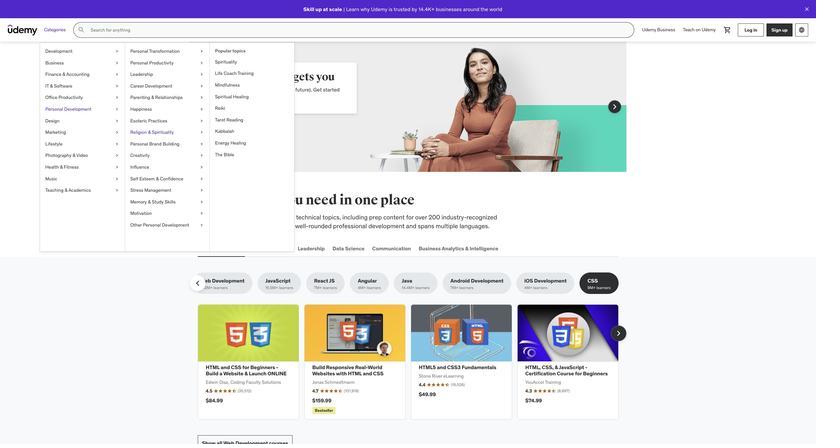 Task type: vqa. For each thing, say whether or not it's contained in the screenshot.
HTML5 and CSS3 Fundamentals
yes



Task type: describe. For each thing, give the bounding box(es) containing it.
productivity for personal productivity
[[149, 60, 174, 66]]

data science button
[[331, 241, 366, 256]]

learners inside 'android development 7m+ learners'
[[459, 286, 474, 290]]

xsmall image for self esteem & confidence
[[199, 176, 204, 182]]

finance
[[45, 71, 61, 77]]

xsmall image for religion & spirituality
[[199, 129, 204, 136]]

7m+ for react js
[[314, 286, 322, 290]]

launch
[[249, 371, 266, 377]]

android development 7m+ learners
[[451, 278, 504, 290]]

development for web development 12.2m+ learners
[[212, 278, 245, 284]]

place
[[380, 192, 415, 209]]

personal for personal development
[[45, 106, 63, 112]]

design
[[45, 118, 60, 124]]

world
[[368, 364, 382, 371]]

development
[[368, 222, 405, 230]]

reiki
[[215, 105, 225, 111]]

websites
[[312, 371, 335, 377]]

7m+ for android development
[[451, 286, 458, 290]]

personal brand building
[[130, 141, 179, 147]]

design link
[[40, 115, 125, 127]]

previous image
[[192, 278, 203, 289]]

xsmall image for career development
[[199, 83, 204, 89]]

it for it certifications
[[251, 245, 256, 252]]

learning
[[221, 70, 268, 84]]

is
[[389, 6, 393, 12]]

xsmall image for office productivity
[[114, 95, 120, 101]]

learners inside react js 7m+ learners
[[323, 286, 337, 290]]

esoteric
[[130, 118, 147, 124]]

our
[[237, 222, 246, 230]]

carousel element containing learning that gets you
[[190, 42, 626, 172]]

xsmall image for esoteric practices
[[199, 118, 204, 124]]

finance & accounting link
[[40, 69, 125, 80]]

study
[[152, 199, 164, 205]]

udemy image
[[8, 24, 37, 36]]

including
[[342, 213, 368, 221]]

fundamentals
[[462, 364, 496, 371]]

certifications
[[257, 245, 290, 252]]

xsmall image for memory & study skills
[[199, 199, 204, 205]]

software
[[54, 83, 72, 89]]

online
[[268, 371, 287, 377]]

Search for anything text field
[[89, 24, 626, 36]]

office productivity link
[[40, 92, 125, 104]]

in inside 'link'
[[753, 27, 757, 33]]

1 your from the left
[[242, 86, 252, 93]]

photography & video
[[45, 153, 88, 158]]

building
[[163, 141, 179, 147]]

personal for personal brand building
[[130, 141, 148, 147]]

a
[[220, 371, 222, 377]]

spiritual
[[215, 94, 232, 100]]

4m+ inside ios development 4m+ learners
[[524, 286, 532, 290]]

web development button
[[198, 241, 245, 256]]

css 9m+ learners
[[588, 278, 611, 290]]

lifestyle link
[[40, 138, 125, 150]]

confidence
[[160, 176, 183, 182]]

9m+
[[588, 286, 596, 290]]

health & fitness
[[45, 164, 79, 170]]

html, css, & javascript - certification course for beginners link
[[525, 364, 608, 377]]

javascript inside html, css, & javascript - certification course for beginners
[[559, 364, 584, 371]]

learn
[[346, 6, 359, 12]]

scale
[[329, 6, 342, 12]]

leadership button
[[296, 241, 326, 256]]

topics
[[232, 48, 246, 54]]

personal right the other
[[143, 222, 161, 228]]

categories
[[44, 27, 66, 33]]

& inside html and css for beginners - build a website & launch online
[[244, 371, 248, 377]]

rounded
[[309, 222, 332, 230]]

& inside 'link'
[[60, 164, 63, 170]]

marketing link
[[40, 127, 125, 138]]

practices
[[148, 118, 167, 124]]

need
[[306, 192, 337, 209]]

development link
[[40, 46, 125, 57]]

personal for personal transformation
[[130, 48, 148, 54]]

training
[[238, 71, 254, 76]]

and inside the build responsive real-world websites with html and css
[[363, 371, 372, 377]]

1 horizontal spatial the
[[481, 6, 488, 12]]

& inside html, css, & javascript - certification course for beginners
[[555, 364, 558, 371]]

js
[[329, 278, 335, 284]]

it certifications button
[[250, 241, 291, 256]]

happiness link
[[125, 104, 209, 115]]

xsmall image for photography & video
[[114, 153, 120, 159]]

xsmall image for leadership
[[199, 71, 204, 78]]

catalog
[[247, 222, 268, 230]]

xsmall image for happiness
[[199, 106, 204, 113]]

xsmall image for motivation
[[199, 211, 204, 217]]

css3
[[447, 364, 461, 371]]

photography
[[45, 153, 71, 158]]

supports
[[269, 222, 294, 230]]

0 horizontal spatial udemy
[[371, 6, 387, 12]]

build responsive real-world websites with html and css link
[[312, 364, 384, 377]]

relationships
[[155, 95, 183, 100]]

up for skill
[[315, 6, 322, 12]]

java
[[402, 278, 412, 284]]

xsmall image for development
[[114, 48, 120, 55]]

xsmall image for personal development
[[114, 106, 120, 113]]

real-
[[355, 364, 368, 371]]

other personal development link
[[125, 220, 209, 231]]

spans
[[418, 222, 434, 230]]

productivity for office productivity
[[58, 95, 83, 100]]

udemy inside teach on udemy link
[[702, 27, 716, 33]]

- inside html, css, & javascript - certification course for beginners
[[585, 364, 587, 371]]

other personal development
[[130, 222, 189, 228]]

up for sign
[[782, 27, 788, 33]]

spiritual healing link
[[210, 91, 294, 103]]

xsmall image for lifestyle
[[114, 141, 120, 147]]

parenting
[[130, 95, 150, 100]]

popular
[[215, 48, 231, 54]]

personal brand building link
[[125, 138, 209, 150]]

self esteem & confidence link
[[125, 173, 209, 185]]

reading
[[226, 117, 243, 123]]

development for android development 7m+ learners
[[471, 278, 504, 284]]

health & fitness link
[[40, 162, 125, 173]]

14.4m+
[[402, 286, 415, 290]]

sign up link
[[767, 23, 793, 36]]

at
[[323, 6, 328, 12]]

xsmall image for other personal development
[[199, 222, 204, 229]]

communication button
[[371, 241, 412, 256]]

topic filters element
[[190, 273, 619, 294]]

popular topics
[[215, 48, 246, 54]]

personal transformation link
[[125, 46, 209, 57]]

html inside html and css for beginners - build a website & launch online
[[206, 364, 220, 371]]

learners inside ios development 4m+ learners
[[533, 286, 547, 290]]

data
[[333, 245, 344, 252]]

marketing
[[45, 129, 66, 135]]

xsmall image for teaching & academics
[[114, 187, 120, 194]]

angular
[[358, 278, 377, 284]]

personal development
[[45, 106, 91, 112]]

html5 and css3 fundamentals link
[[419, 364, 496, 371]]

kabbalah link
[[210, 126, 294, 137]]

influence
[[130, 164, 149, 170]]



Task type: locate. For each thing, give the bounding box(es) containing it.
0 horizontal spatial in
[[340, 192, 352, 209]]

learners inside java 14.4m+ learners
[[416, 286, 430, 290]]

- right launch on the left bottom
[[276, 364, 278, 371]]

development inside ios development 4m+ learners
[[534, 278, 567, 284]]

0 vertical spatial with
[[221, 94, 231, 100]]

workplace
[[244, 213, 272, 221]]

religion & spirituality element
[[209, 43, 294, 252]]

you for skills
[[280, 192, 303, 209]]

for inside html, css, & javascript - certification course for beginners
[[575, 371, 582, 377]]

web inside "web development 12.2m+ learners"
[[200, 278, 211, 284]]

2 vertical spatial business
[[419, 245, 441, 252]]

development for personal development
[[64, 106, 91, 112]]

0 horizontal spatial spirituality
[[152, 129, 174, 135]]

photography & video link
[[40, 150, 125, 162]]

1 horizontal spatial you
[[316, 70, 335, 84]]

1 horizontal spatial html
[[348, 371, 362, 377]]

personal up design
[[45, 106, 63, 112]]

stress
[[130, 187, 143, 193]]

1 horizontal spatial udemy
[[642, 27, 656, 33]]

2 horizontal spatial udemy
[[702, 27, 716, 33]]

it for it & software
[[45, 83, 49, 89]]

covering
[[198, 213, 222, 221]]

build inside the build responsive real-world websites with html and css
[[312, 364, 325, 371]]

leadership inside button
[[298, 245, 325, 252]]

productivity up personal development
[[58, 95, 83, 100]]

2 horizontal spatial business
[[657, 27, 675, 33]]

& right analytics
[[465, 245, 469, 252]]

categories button
[[40, 22, 70, 38]]

0 horizontal spatial beginners
[[250, 364, 275, 371]]

teach
[[683, 27, 695, 33]]

business inside button
[[419, 245, 441, 252]]

up left at
[[315, 6, 322, 12]]

website
[[223, 371, 243, 377]]

xsmall image inside the esoteric practices link
[[199, 118, 204, 124]]

us.
[[232, 94, 239, 100]]

xsmall image inside teaching & academics link
[[114, 187, 120, 194]]

for up us.
[[235, 86, 241, 93]]

business link
[[40, 57, 125, 69]]

css inside the css 9m+ learners
[[588, 278, 598, 284]]

you up to on the left top
[[280, 192, 303, 209]]

0 vertical spatial carousel element
[[190, 42, 626, 172]]

teaching
[[45, 187, 64, 193]]

xsmall image inside finance & accounting link
[[114, 71, 120, 78]]

xsmall image inside design link
[[114, 118, 120, 124]]

& inside "link"
[[50, 83, 53, 89]]

& right teaching
[[65, 187, 67, 193]]

xsmall image for it & software
[[114, 83, 120, 89]]

xsmall image
[[114, 48, 120, 55], [199, 48, 204, 55], [199, 71, 204, 78], [114, 83, 120, 89], [199, 83, 204, 89], [114, 95, 120, 101], [199, 106, 204, 113], [199, 118, 204, 124], [199, 129, 204, 136], [114, 141, 120, 147], [114, 153, 120, 159], [114, 164, 120, 171], [114, 176, 120, 182], [114, 187, 120, 194], [199, 187, 204, 194], [199, 199, 204, 205]]

0 vertical spatial business
[[657, 27, 675, 33]]

previous image
[[196, 102, 207, 112]]

xsmall image inside religion & spirituality link
[[199, 129, 204, 136]]

spirituality down the esoteric practices link
[[152, 129, 174, 135]]

0 vertical spatial productivity
[[149, 60, 174, 66]]

professional
[[333, 222, 367, 230]]

well-
[[295, 222, 309, 230]]

& down career development
[[151, 95, 154, 100]]

business analytics & intelligence
[[419, 245, 498, 252]]

1 horizontal spatial -
[[585, 364, 587, 371]]

1 horizontal spatial javascript
[[559, 364, 584, 371]]

1 horizontal spatial it
[[251, 245, 256, 252]]

present
[[254, 86, 271, 93]]

xsmall image for personal transformation
[[199, 48, 204, 55]]

it inside "link"
[[45, 83, 49, 89]]

business left teach
[[657, 27, 675, 33]]

you for gets
[[316, 70, 335, 84]]

skills up workplace
[[242, 192, 278, 209]]

xsmall image for stress management
[[199, 187, 204, 194]]

carousel element
[[190, 42, 626, 172], [198, 305, 626, 420]]

office productivity
[[45, 95, 83, 100]]

0 vertical spatial skills
[[242, 192, 278, 209]]

learners inside the css 9m+ learners
[[597, 286, 611, 290]]

shopping cart with 0 items image
[[724, 26, 731, 34]]

next image
[[613, 328, 624, 339]]

for right course
[[575, 371, 582, 377]]

and
[[406, 222, 416, 230], [221, 364, 230, 371], [437, 364, 446, 371], [363, 371, 372, 377]]

react
[[314, 278, 328, 284]]

log in link
[[738, 23, 764, 36]]

html,
[[525, 364, 541, 371]]

beginners inside html, css, & javascript - certification course for beginners
[[583, 371, 608, 377]]

& right finance
[[62, 71, 65, 77]]

css inside html and css for beginners - build a website & launch online
[[231, 364, 241, 371]]

the bible link
[[210, 149, 294, 161]]

0 horizontal spatial your
[[242, 86, 252, 93]]

2 learners from the left
[[279, 286, 293, 290]]

2 your from the left
[[284, 86, 294, 93]]

development for web development
[[211, 245, 244, 252]]

8 learners from the left
[[597, 286, 611, 290]]

personal down religion
[[130, 141, 148, 147]]

0 horizontal spatial build
[[206, 371, 218, 377]]

xsmall image inside leadership link
[[199, 71, 204, 78]]

skills up 'spiritual'
[[221, 86, 233, 93]]

1 horizontal spatial css
[[373, 371, 384, 377]]

android
[[451, 278, 470, 284]]

web inside web development button
[[199, 245, 210, 252]]

1 horizontal spatial skills
[[221, 86, 233, 93]]

with inside learning that gets you skills for your present (and your future). get started with us.
[[221, 94, 231, 100]]

2 7m+ from the left
[[451, 286, 458, 290]]

0 vertical spatial web
[[199, 245, 210, 252]]

0 vertical spatial skills
[[221, 86, 233, 93]]

0 horizontal spatial -
[[276, 364, 278, 371]]

xsmall image inside office productivity link
[[114, 95, 120, 101]]

bible
[[224, 152, 234, 158]]

leadership for 'leadership' button
[[298, 245, 325, 252]]

& up the office
[[50, 83, 53, 89]]

1 horizontal spatial up
[[782, 27, 788, 33]]

xsmall image inside personal development link
[[114, 106, 120, 113]]

skills
[[221, 86, 233, 93], [165, 199, 176, 205]]

xsmall image inside personal brand building link
[[199, 141, 204, 147]]

learners inside "web development 12.2m+ learners"
[[214, 286, 228, 290]]

the left world
[[481, 6, 488, 12]]

xsmall image inside business link
[[114, 60, 120, 66]]

for inside covering critical workplace skills to technical topics, including prep content for over 200 industry-recognized certifications, our catalog supports well-rounded professional development and spans multiple languages.
[[406, 213, 414, 221]]

xsmall image inside personal productivity link
[[199, 60, 204, 66]]

languages.
[[460, 222, 490, 230]]

your right (and
[[284, 86, 294, 93]]

1 vertical spatial leadership
[[298, 245, 325, 252]]

video
[[76, 153, 88, 158]]

xsmall image inside music link
[[114, 176, 120, 182]]

xsmall image inside photography & video link
[[114, 153, 120, 159]]

healing for spiritual healing
[[233, 94, 249, 100]]

personal down personal transformation
[[130, 60, 148, 66]]

1 vertical spatial in
[[340, 192, 352, 209]]

you
[[316, 70, 335, 84], [280, 192, 303, 209]]

7m+ down android
[[451, 286, 458, 290]]

technical
[[296, 213, 321, 221]]

spirituality inside 'link'
[[215, 59, 237, 65]]

sign
[[772, 27, 781, 33]]

& left video
[[73, 153, 75, 158]]

development for career development
[[145, 83, 172, 89]]

it left certifications
[[251, 245, 256, 252]]

0 horizontal spatial productivity
[[58, 95, 83, 100]]

beginners right website
[[250, 364, 275, 371]]

development up the 12.2m+
[[212, 278, 245, 284]]

and inside html and css for beginners - build a website & launch online
[[221, 364, 230, 371]]

up
[[315, 6, 322, 12], [782, 27, 788, 33]]

development inside button
[[211, 245, 244, 252]]

development down office productivity link
[[64, 106, 91, 112]]

0 vertical spatial spirituality
[[215, 59, 237, 65]]

covering critical workplace skills to technical topics, including prep content for over 200 industry-recognized certifications, our catalog supports well-rounded professional development and spans multiple languages.
[[198, 213, 497, 230]]

& left 'study' at left
[[148, 199, 151, 205]]

1 horizontal spatial your
[[284, 86, 294, 93]]

0 horizontal spatial 7m+
[[314, 286, 322, 290]]

web for web development
[[199, 245, 210, 252]]

0 horizontal spatial business
[[45, 60, 64, 66]]

xsmall image for marketing
[[114, 129, 120, 136]]

teaching & academics
[[45, 187, 91, 193]]

1 vertical spatial web
[[200, 278, 211, 284]]

for inside html and css for beginners - build a website & launch online
[[242, 364, 249, 371]]

personal for personal productivity
[[130, 60, 148, 66]]

0 vertical spatial healing
[[233, 94, 249, 100]]

1 horizontal spatial leadership
[[298, 245, 325, 252]]

skills inside covering critical workplace skills to technical topics, including prep content for over 200 industry-recognized certifications, our catalog supports well-rounded professional development and spans multiple languages.
[[274, 213, 288, 221]]

1 vertical spatial with
[[336, 371, 347, 377]]

1 horizontal spatial productivity
[[149, 60, 174, 66]]

xsmall image
[[114, 60, 120, 66], [199, 60, 204, 66], [114, 71, 120, 78], [199, 95, 204, 101], [114, 106, 120, 113], [114, 118, 120, 124], [114, 129, 120, 136], [199, 141, 204, 147], [199, 153, 204, 159], [199, 164, 204, 171], [199, 176, 204, 182], [199, 211, 204, 217], [199, 222, 204, 229]]

xsmall image inside "self esteem & confidence" link
[[199, 176, 204, 182]]

you inside learning that gets you skills for your present (and your future). get started with us.
[[316, 70, 335, 84]]

memory
[[130, 199, 147, 205]]

it & software
[[45, 83, 72, 89]]

development down categories dropdown button
[[45, 48, 73, 54]]

other
[[130, 222, 142, 228]]

leadership down the rounded
[[298, 245, 325, 252]]

business down spans
[[419, 245, 441, 252]]

xsmall image for health & fitness
[[114, 164, 120, 171]]

gets
[[293, 70, 314, 84]]

xsmall image inside health & fitness 'link'
[[114, 164, 120, 171]]

xsmall image inside memory & study skills link
[[199, 199, 204, 205]]

productivity down transformation
[[149, 60, 174, 66]]

xsmall image inside personal transformation link
[[199, 48, 204, 55]]

xsmall image inside the development link
[[114, 48, 120, 55]]

development down certifications,
[[211, 245, 244, 252]]

mindfulness link
[[210, 79, 294, 91]]

javascript inside javascript 15.5m+ learners
[[265, 278, 291, 284]]

1 vertical spatial javascript
[[559, 364, 584, 371]]

learners inside javascript 15.5m+ learners
[[279, 286, 293, 290]]

started
[[323, 86, 340, 93]]

javascript 15.5m+ learners
[[265, 278, 293, 290]]

log in
[[745, 27, 757, 33]]

teach on udemy link
[[679, 22, 720, 38]]

0 horizontal spatial with
[[221, 94, 231, 100]]

with left us.
[[221, 94, 231, 100]]

xsmall image for business
[[114, 60, 120, 66]]

0 horizontal spatial the
[[219, 192, 240, 209]]

& right css,
[[555, 364, 558, 371]]

for inside learning that gets you skills for your present (and your future). get started with us.
[[235, 86, 241, 93]]

build responsive real-world websites with html and css
[[312, 364, 384, 377]]

around
[[463, 6, 479, 12]]

web up the 12.2m+
[[200, 278, 211, 284]]

3 learners from the left
[[323, 286, 337, 290]]

skills inside learning that gets you skills for your present (and your future). get started with us.
[[221, 86, 233, 93]]

personal up "personal productivity"
[[130, 48, 148, 54]]

web down certifications,
[[199, 245, 210, 252]]

and inside covering critical workplace skills to technical topics, including prep content for over 200 industry-recognized certifications, our catalog supports well-rounded professional development and spans multiple languages.
[[406, 222, 416, 230]]

0 horizontal spatial it
[[45, 83, 49, 89]]

fitness
[[64, 164, 79, 170]]

& right religion
[[148, 129, 151, 135]]

xsmall image for influence
[[199, 164, 204, 171]]

0 horizontal spatial leadership
[[130, 71, 153, 77]]

development right ios
[[534, 278, 567, 284]]

1 vertical spatial skills
[[165, 199, 176, 205]]

spirituality
[[215, 59, 237, 65], [152, 129, 174, 135]]

your down learning
[[242, 86, 252, 93]]

0 vertical spatial in
[[753, 27, 757, 33]]

brand
[[149, 141, 162, 147]]

build inside html and css for beginners - build a website & launch online
[[206, 371, 218, 377]]

up right sign
[[782, 27, 788, 33]]

stress management
[[130, 187, 171, 193]]

- right course
[[585, 364, 587, 371]]

4 learners from the left
[[367, 286, 381, 290]]

web
[[199, 245, 210, 252], [200, 278, 211, 284]]

xsmall image for personal productivity
[[199, 60, 204, 66]]

html and css for beginners - build a website & launch online link
[[206, 364, 287, 377]]

get
[[313, 86, 322, 93]]

udemy inside udemy business link
[[642, 27, 656, 33]]

4m+ down ios
[[524, 286, 532, 290]]

spirituality down 'popular'
[[215, 59, 237, 65]]

1 vertical spatial it
[[251, 245, 256, 252]]

with inside the build responsive real-world websites with html and css
[[336, 371, 347, 377]]

it up the office
[[45, 83, 49, 89]]

css inside the build responsive real-world websites with html and css
[[373, 371, 384, 377]]

xsmall image for music
[[114, 176, 120, 182]]

|
[[343, 6, 345, 12]]

14.4k+
[[418, 6, 435, 12]]

for
[[235, 86, 241, 93], [406, 213, 414, 221], [242, 364, 249, 371], [575, 371, 582, 377]]

css right real-
[[373, 371, 384, 377]]

healing up bible on the left
[[230, 140, 246, 146]]

xsmall image for design
[[114, 118, 120, 124]]

development down motivation link
[[162, 222, 189, 228]]

xsmall image inside marketing link
[[114, 129, 120, 136]]

1 vertical spatial the
[[219, 192, 240, 209]]

0 horizontal spatial html
[[206, 364, 220, 371]]

2 horizontal spatial css
[[588, 278, 598, 284]]

1 vertical spatial carousel element
[[198, 305, 626, 420]]

javascript up 15.5m+
[[265, 278, 291, 284]]

xsmall image inside stress management link
[[199, 187, 204, 194]]

beginners right course
[[583, 371, 608, 377]]

all
[[198, 192, 217, 209]]

css up 9m+
[[588, 278, 598, 284]]

react js 7m+ learners
[[314, 278, 337, 290]]

0 horizontal spatial javascript
[[265, 278, 291, 284]]

& right esteem
[[156, 176, 159, 182]]

the
[[215, 152, 223, 158]]

css
[[588, 278, 598, 284], [231, 364, 241, 371], [373, 371, 384, 377]]

carousel element containing html and css for beginners - build a website & launch online
[[198, 305, 626, 420]]

development up parenting & relationships
[[145, 83, 172, 89]]

& left launch on the left bottom
[[244, 371, 248, 377]]

xsmall image for finance & accounting
[[114, 71, 120, 78]]

7m+ down react
[[314, 286, 322, 290]]

skills down stress management link
[[165, 199, 176, 205]]

submit search image
[[78, 26, 85, 34]]

1 vertical spatial spirituality
[[152, 129, 174, 135]]

& right health
[[60, 164, 63, 170]]

web for web development 12.2m+ learners
[[200, 278, 211, 284]]

0 vertical spatial you
[[316, 70, 335, 84]]

0 horizontal spatial up
[[315, 6, 322, 12]]

build left a
[[206, 371, 218, 377]]

trusted
[[394, 6, 410, 12]]

xsmall image inside motivation link
[[199, 211, 204, 217]]

it certifications
[[251, 245, 290, 252]]

4m+ inside angular 4m+ learners
[[358, 286, 366, 290]]

the
[[481, 6, 488, 12], [219, 192, 240, 209]]

0 vertical spatial up
[[315, 6, 322, 12]]

1 horizontal spatial with
[[336, 371, 347, 377]]

1 vertical spatial productivity
[[58, 95, 83, 100]]

in right log
[[753, 27, 757, 33]]

7m+ inside 'android development 7m+ learners'
[[451, 286, 458, 290]]

xsmall image inside lifestyle link
[[114, 141, 120, 147]]

beginners inside html and css for beginners - build a website & launch online
[[250, 364, 275, 371]]

business up finance
[[45, 60, 64, 66]]

& inside button
[[465, 245, 469, 252]]

0 vertical spatial the
[[481, 6, 488, 12]]

2 4m+ from the left
[[524, 286, 532, 290]]

data science
[[333, 245, 364, 252]]

xsmall image inside influence link
[[199, 164, 204, 171]]

for right a
[[242, 364, 249, 371]]

science
[[345, 245, 364, 252]]

development right android
[[471, 278, 504, 284]]

1 learners from the left
[[214, 286, 228, 290]]

1 vertical spatial skills
[[274, 213, 288, 221]]

1 horizontal spatial spirituality
[[215, 59, 237, 65]]

html left website
[[206, 364, 220, 371]]

it inside "button"
[[251, 245, 256, 252]]

1 vertical spatial healing
[[230, 140, 246, 146]]

xsmall image inside happiness link
[[199, 106, 204, 113]]

0 vertical spatial leadership
[[130, 71, 153, 77]]

certifications,
[[198, 222, 235, 230]]

6 learners from the left
[[459, 286, 474, 290]]

1 vertical spatial you
[[280, 192, 303, 209]]

career development link
[[125, 80, 209, 92]]

memory & study skills
[[130, 199, 176, 205]]

build left responsive
[[312, 364, 325, 371]]

1 horizontal spatial business
[[419, 245, 441, 252]]

angular 4m+ learners
[[358, 278, 381, 290]]

xsmall image inside other personal development link
[[199, 222, 204, 229]]

0 horizontal spatial css
[[231, 364, 241, 371]]

skills up supports
[[274, 213, 288, 221]]

1 vertical spatial business
[[45, 60, 64, 66]]

xsmall image inside it & software "link"
[[114, 83, 120, 89]]

1 horizontal spatial 4m+
[[524, 286, 532, 290]]

css right a
[[231, 364, 241, 371]]

happiness
[[130, 106, 152, 112]]

certification
[[525, 371, 556, 377]]

java 14.4m+ learners
[[402, 278, 430, 290]]

music link
[[40, 173, 125, 185]]

development for ios development 4m+ learners
[[534, 278, 567, 284]]

personal productivity
[[130, 60, 174, 66]]

life coach training
[[215, 71, 254, 76]]

xsmall image for creativity
[[199, 153, 204, 159]]

spiritual healing
[[215, 94, 249, 100]]

xsmall image for parenting & relationships
[[199, 95, 204, 101]]

xsmall image for personal brand building
[[199, 141, 204, 147]]

development
[[45, 48, 73, 54], [145, 83, 172, 89], [64, 106, 91, 112], [162, 222, 189, 228], [211, 245, 244, 252], [212, 278, 245, 284], [471, 278, 504, 284], [534, 278, 567, 284]]

healing down mindfulness link
[[233, 94, 249, 100]]

stress management link
[[125, 185, 209, 196]]

7m+ inside react js 7m+ learners
[[314, 286, 322, 290]]

html inside the build responsive real-world websites with html and css
[[348, 371, 362, 377]]

leadership up career
[[130, 71, 153, 77]]

1 - from the left
[[276, 364, 278, 371]]

5 learners from the left
[[416, 286, 430, 290]]

personal development link
[[40, 104, 125, 115]]

2 - from the left
[[585, 364, 587, 371]]

business analytics & intelligence button
[[417, 241, 500, 256]]

business
[[657, 27, 675, 33], [45, 60, 64, 66], [419, 245, 441, 252]]

development inside "web development 12.2m+ learners"
[[212, 278, 245, 284]]

xsmall image inside creativity link
[[199, 153, 204, 159]]

business for business
[[45, 60, 64, 66]]

0 vertical spatial it
[[45, 83, 49, 89]]

html left world
[[348, 371, 362, 377]]

your
[[242, 86, 252, 93], [284, 86, 294, 93]]

xsmall image inside career development link
[[199, 83, 204, 89]]

why
[[361, 6, 370, 12]]

1 4m+ from the left
[[358, 286, 366, 290]]

healing for energy healing
[[230, 140, 246, 146]]

choose a language image
[[799, 27, 805, 33]]

close image
[[804, 6, 810, 12]]

for left the over
[[406, 213, 414, 221]]

0 horizontal spatial you
[[280, 192, 303, 209]]

it
[[45, 83, 49, 89], [251, 245, 256, 252]]

1 horizontal spatial build
[[312, 364, 325, 371]]

1 vertical spatial up
[[782, 27, 788, 33]]

0 vertical spatial javascript
[[265, 278, 291, 284]]

1 horizontal spatial in
[[753, 27, 757, 33]]

&
[[62, 71, 65, 77], [50, 83, 53, 89], [151, 95, 154, 100], [148, 129, 151, 135], [73, 153, 75, 158], [60, 164, 63, 170], [156, 176, 159, 182], [65, 187, 67, 193], [148, 199, 151, 205], [465, 245, 469, 252], [555, 364, 558, 371], [244, 371, 248, 377]]

1 horizontal spatial beginners
[[583, 371, 608, 377]]

learners inside angular 4m+ learners
[[367, 286, 381, 290]]

career
[[130, 83, 144, 89]]

- inside html and css for beginners - build a website & launch online
[[276, 364, 278, 371]]

in up including
[[340, 192, 352, 209]]

1 horizontal spatial 7m+
[[451, 286, 458, 290]]

with right websites
[[336, 371, 347, 377]]

religion & spirituality
[[130, 129, 174, 135]]

0 horizontal spatial skills
[[165, 199, 176, 205]]

self esteem & confidence
[[130, 176, 183, 182]]

javascript right css,
[[559, 364, 584, 371]]

7 learners from the left
[[533, 286, 547, 290]]

0 horizontal spatial 4m+
[[358, 286, 366, 290]]

leadership for leadership link
[[130, 71, 153, 77]]

development inside 'android development 7m+ learners'
[[471, 278, 504, 284]]

1 7m+ from the left
[[314, 286, 322, 290]]

business for business analytics & intelligence
[[419, 245, 441, 252]]

you up started
[[316, 70, 335, 84]]

the up critical at the left of page
[[219, 192, 240, 209]]

next image
[[609, 102, 620, 112]]

xsmall image inside parenting & relationships link
[[199, 95, 204, 101]]

4m+ down angular
[[358, 286, 366, 290]]



